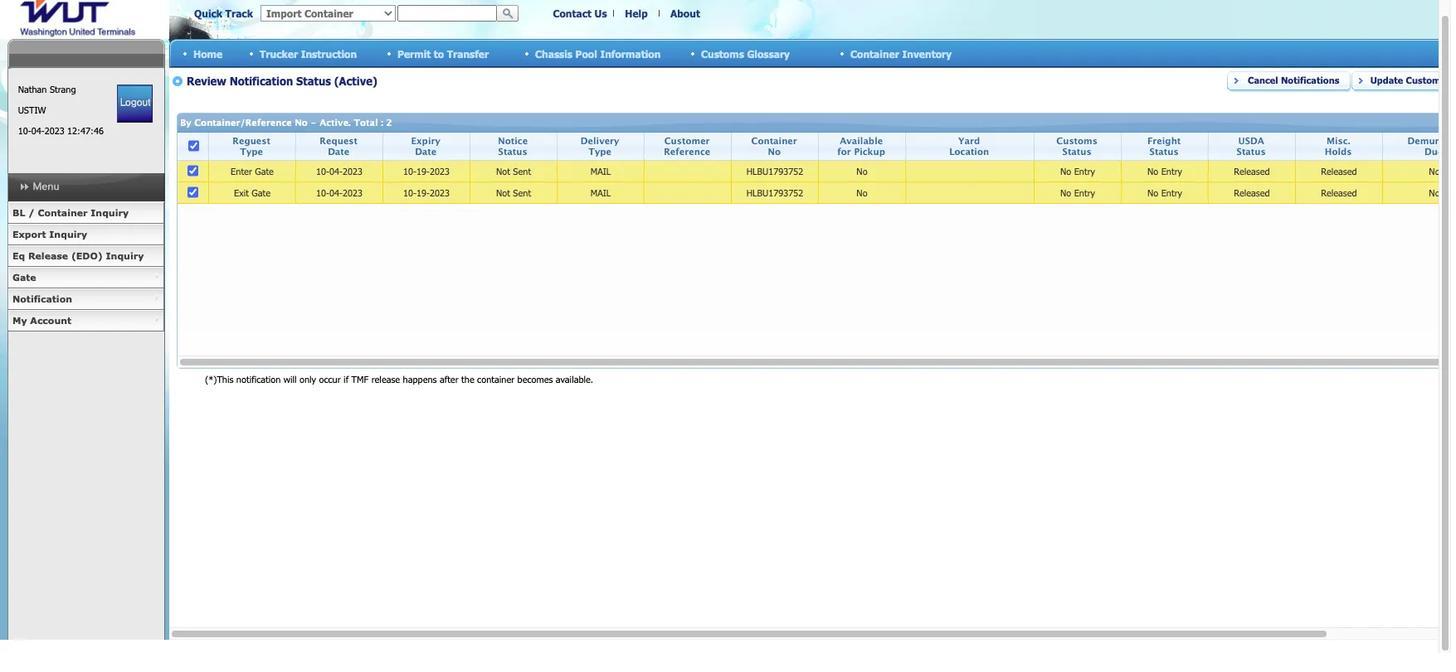 Task type: vqa. For each thing, say whether or not it's contained in the screenshot.
the Trucker Instruction
yes



Task type: describe. For each thing, give the bounding box(es) containing it.
trucker
[[260, 48, 298, 59]]

export inquiry link
[[7, 224, 164, 246]]

my account
[[12, 315, 71, 326]]

permit
[[398, 48, 431, 59]]

ustiw
[[18, 105, 46, 115]]

login image
[[117, 85, 153, 123]]

account
[[30, 315, 71, 326]]

transfer
[[447, 48, 489, 59]]

my
[[12, 315, 27, 326]]

release
[[28, 251, 68, 261]]

gate link
[[7, 267, 164, 289]]

permit to transfer
[[398, 48, 489, 59]]

quick track
[[194, 7, 253, 19]]

bl / container inquiry
[[12, 207, 129, 218]]

export
[[12, 229, 46, 240]]

(edo)
[[71, 251, 103, 261]]

10-04-2023 12:47:47
[[18, 125, 104, 136]]

information
[[600, 48, 661, 59]]

nathan
[[18, 84, 47, 95]]

1 vertical spatial inquiry
[[49, 229, 87, 240]]

notification link
[[7, 289, 164, 310]]

inquiry for container
[[91, 207, 129, 218]]

my account link
[[7, 310, 164, 332]]

contact
[[553, 7, 592, 19]]

chassis pool information
[[535, 48, 661, 59]]

1 horizontal spatial container
[[851, 48, 900, 59]]

eq release (edo) inquiry link
[[7, 246, 164, 267]]

export inquiry
[[12, 229, 87, 240]]

us
[[595, 7, 607, 19]]

customs glossary
[[701, 48, 790, 59]]



Task type: locate. For each thing, give the bounding box(es) containing it.
inquiry up export inquiry link
[[91, 207, 129, 218]]

bl / container inquiry link
[[7, 202, 164, 224]]

about
[[671, 7, 700, 19]]

contact us
[[553, 7, 607, 19]]

/
[[28, 207, 35, 218]]

container inventory
[[851, 48, 952, 59]]

pool
[[576, 48, 597, 59]]

track
[[225, 7, 253, 19]]

inventory
[[902, 48, 952, 59]]

contact us link
[[553, 7, 607, 19]]

1 vertical spatial container
[[38, 207, 88, 218]]

gate
[[12, 272, 36, 283]]

eq
[[12, 251, 25, 261]]

0 horizontal spatial container
[[38, 207, 88, 218]]

container left inventory
[[851, 48, 900, 59]]

home
[[193, 48, 223, 59]]

about link
[[671, 7, 700, 19]]

inquiry down bl / container inquiry
[[49, 229, 87, 240]]

strang
[[50, 84, 76, 95]]

12:47:47
[[67, 125, 104, 136]]

container
[[851, 48, 900, 59], [38, 207, 88, 218]]

customs
[[701, 48, 744, 59]]

quick
[[194, 7, 222, 19]]

2 vertical spatial inquiry
[[106, 251, 144, 261]]

instruction
[[301, 48, 357, 59]]

help link
[[625, 7, 648, 19]]

nathan strang
[[18, 84, 76, 95]]

04-
[[31, 125, 45, 136]]

chassis
[[535, 48, 573, 59]]

inquiry
[[91, 207, 129, 218], [49, 229, 87, 240], [106, 251, 144, 261]]

None text field
[[398, 5, 497, 22]]

2023
[[45, 125, 64, 136]]

eq release (edo) inquiry
[[12, 251, 144, 261]]

notification
[[12, 294, 72, 305]]

inquiry right (edo)
[[106, 251, 144, 261]]

to
[[434, 48, 444, 59]]

0 vertical spatial inquiry
[[91, 207, 129, 218]]

trucker instruction
[[260, 48, 357, 59]]

glossary
[[747, 48, 790, 59]]

help
[[625, 7, 648, 19]]

container up export inquiry
[[38, 207, 88, 218]]

bl
[[12, 207, 25, 218]]

10-
[[18, 125, 31, 136]]

inquiry for (edo)
[[106, 251, 144, 261]]

0 vertical spatial container
[[851, 48, 900, 59]]



